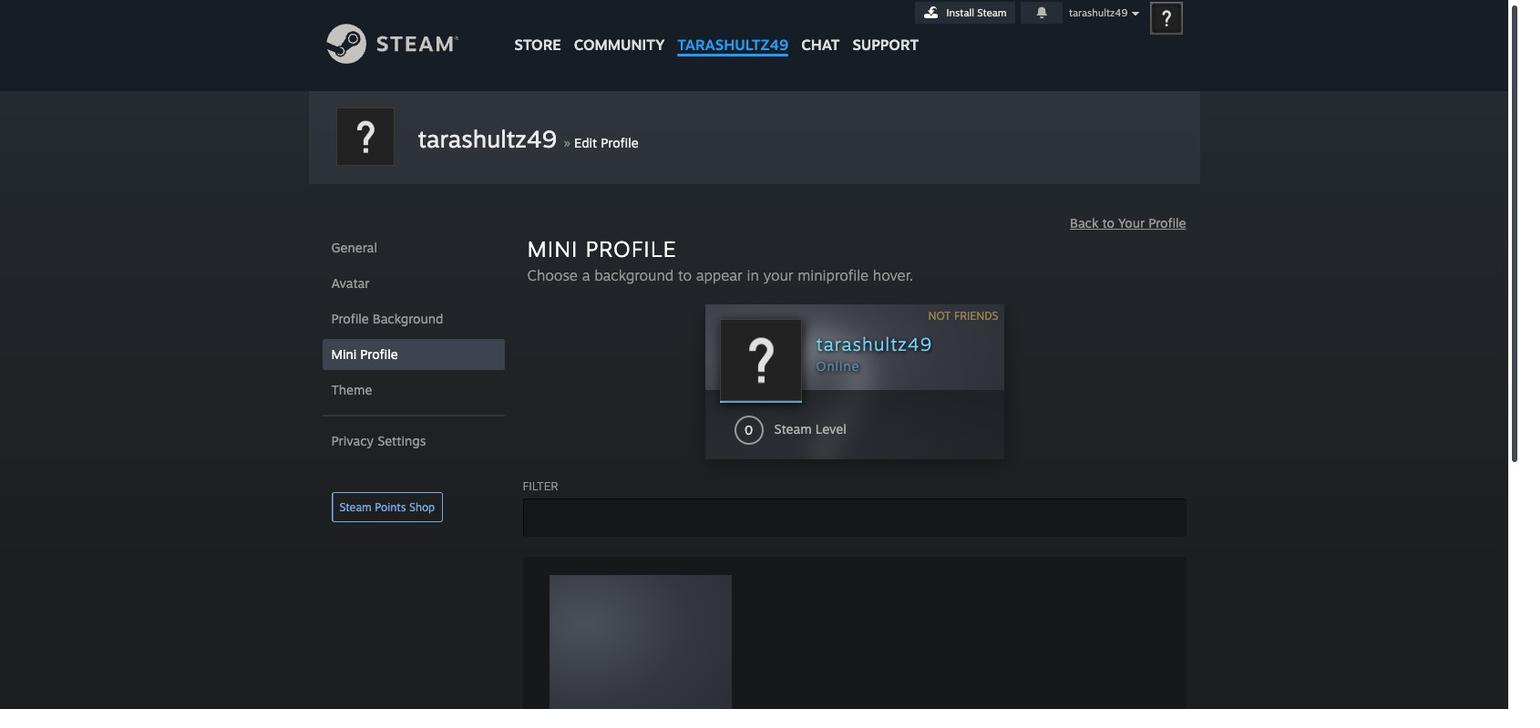 Task type: locate. For each thing, give the bounding box(es) containing it.
shop
[[409, 500, 435, 514]]

1 vertical spatial to
[[678, 266, 692, 284]]

profile inside mini profile choose a background to appear in your miniprofile hover.
[[586, 235, 677, 262]]

mini profile link
[[322, 339, 504, 370]]

0 vertical spatial mini
[[527, 235, 578, 262]]

»
[[564, 133, 571, 151]]

back
[[1070, 215, 1099, 231]]

1 horizontal spatial tarashultz49 link
[[671, 0, 795, 62]]

tarashultz49 link left »
[[418, 124, 557, 153]]

settings
[[377, 433, 426, 448]]

0 horizontal spatial to
[[678, 266, 692, 284]]

community link
[[568, 0, 671, 62]]

profile up background
[[586, 235, 677, 262]]

steam
[[977, 6, 1007, 19], [774, 421, 812, 437], [339, 500, 372, 514]]

mini for mini profile
[[331, 346, 357, 362]]

mini up theme
[[331, 346, 357, 362]]

install
[[947, 6, 974, 19]]

privacy settings
[[331, 433, 426, 448]]

store
[[514, 36, 561, 54]]

mini profile
[[331, 346, 398, 362]]

2 vertical spatial steam
[[339, 500, 372, 514]]

steam for steam points shop
[[339, 500, 372, 514]]

mini up "choose" on the top left of page
[[527, 235, 578, 262]]

0 horizontal spatial steam
[[339, 500, 372, 514]]

tarashultz49
[[1069, 6, 1128, 19], [677, 36, 789, 54], [418, 124, 557, 153], [816, 333, 932, 355]]

friends
[[954, 309, 998, 323]]

0 vertical spatial steam
[[977, 6, 1007, 19]]

steam inside steam points shop link
[[339, 500, 372, 514]]

1 vertical spatial tarashultz49 link
[[418, 124, 557, 153]]

0 horizontal spatial mini
[[331, 346, 357, 362]]

hover.
[[873, 266, 913, 284]]

chat link
[[795, 0, 846, 58]]

1 horizontal spatial mini
[[527, 235, 578, 262]]

steam for steam level
[[774, 421, 812, 437]]

mini profile choose a background to appear in your miniprofile hover.
[[527, 235, 913, 284]]

install steam
[[947, 6, 1007, 19]]

appear
[[696, 266, 743, 284]]

mini
[[527, 235, 578, 262], [331, 346, 357, 362]]

to left 'your'
[[1102, 215, 1115, 231]]

privacy settings link
[[322, 426, 504, 457]]

steam right install
[[977, 6, 1007, 19]]

0 vertical spatial tarashultz49 link
[[671, 0, 795, 62]]

profile right edit
[[601, 135, 639, 150]]

level
[[815, 421, 846, 437]]

avatar link
[[322, 268, 504, 299]]

tarashultz49 link left chat
[[671, 0, 795, 62]]

back to your profile link
[[1070, 215, 1186, 231]]

steam left the points
[[339, 500, 372, 514]]

to
[[1102, 215, 1115, 231], [678, 266, 692, 284]]

choose
[[527, 266, 578, 284]]

1 horizontal spatial to
[[1102, 215, 1115, 231]]

points
[[375, 500, 406, 514]]

steam left level
[[774, 421, 812, 437]]

steam points shop link
[[331, 492, 443, 522]]

your
[[1118, 215, 1145, 231]]

mini inside mini profile choose a background to appear in your miniprofile hover.
[[527, 235, 578, 262]]

1 vertical spatial mini
[[331, 346, 357, 362]]

profile inside tarashultz49 » edit profile
[[601, 135, 639, 150]]

profile inside "link"
[[331, 311, 369, 326]]

tarashultz49 link
[[671, 0, 795, 62], [418, 124, 557, 153]]

profile down 'avatar'
[[331, 311, 369, 326]]

to left appear
[[678, 266, 692, 284]]

profile down 'profile background'
[[360, 346, 398, 362]]

1 vertical spatial steam
[[774, 421, 812, 437]]

profile
[[601, 135, 639, 150], [1149, 215, 1186, 231], [586, 235, 677, 262], [331, 311, 369, 326], [360, 346, 398, 362]]

2 horizontal spatial steam
[[977, 6, 1007, 19]]

a
[[582, 266, 590, 284]]

None text field
[[523, 499, 1186, 537]]

1 horizontal spatial steam
[[774, 421, 812, 437]]



Task type: vqa. For each thing, say whether or not it's contained in the screenshot.
THEME LINK at the left bottom of page
yes



Task type: describe. For each thing, give the bounding box(es) containing it.
in
[[747, 266, 759, 284]]

background
[[373, 311, 443, 326]]

to inside mini profile choose a background to appear in your miniprofile hover.
[[678, 266, 692, 284]]

store link
[[508, 0, 568, 62]]

tarashultz49 » edit profile
[[418, 124, 639, 153]]

general link
[[322, 232, 504, 263]]

install steam link
[[915, 2, 1015, 24]]

avatar
[[331, 275, 370, 291]]

your
[[763, 266, 793, 284]]

general
[[331, 240, 377, 255]]

tarashultz49 online
[[816, 333, 932, 374]]

mini for mini profile choose a background to appear in your miniprofile hover.
[[527, 235, 578, 262]]

theme link
[[322, 375, 504, 406]]

steam level
[[774, 421, 846, 437]]

profile background
[[331, 311, 443, 326]]

0 vertical spatial to
[[1102, 215, 1115, 231]]

back to your profile
[[1070, 215, 1186, 231]]

online
[[816, 358, 860, 374]]

steam inside install steam link
[[977, 6, 1007, 19]]

theme
[[331, 382, 372, 397]]

profile right 'your'
[[1149, 215, 1186, 231]]

edit
[[574, 135, 597, 150]]

0 horizontal spatial tarashultz49 link
[[418, 124, 557, 153]]

not
[[928, 309, 951, 323]]

filter
[[523, 478, 558, 493]]

steam points shop
[[339, 500, 435, 514]]

not friends
[[928, 309, 998, 323]]

support link
[[846, 0, 925, 58]]

background
[[594, 266, 674, 284]]

0
[[745, 422, 753, 437]]

privacy
[[331, 433, 374, 448]]

support
[[853, 36, 919, 54]]

miniprofile
[[798, 266, 869, 284]]

chat
[[801, 36, 840, 54]]

edit profile link
[[574, 135, 639, 150]]

profile background link
[[322, 303, 504, 334]]

community
[[574, 36, 665, 54]]



